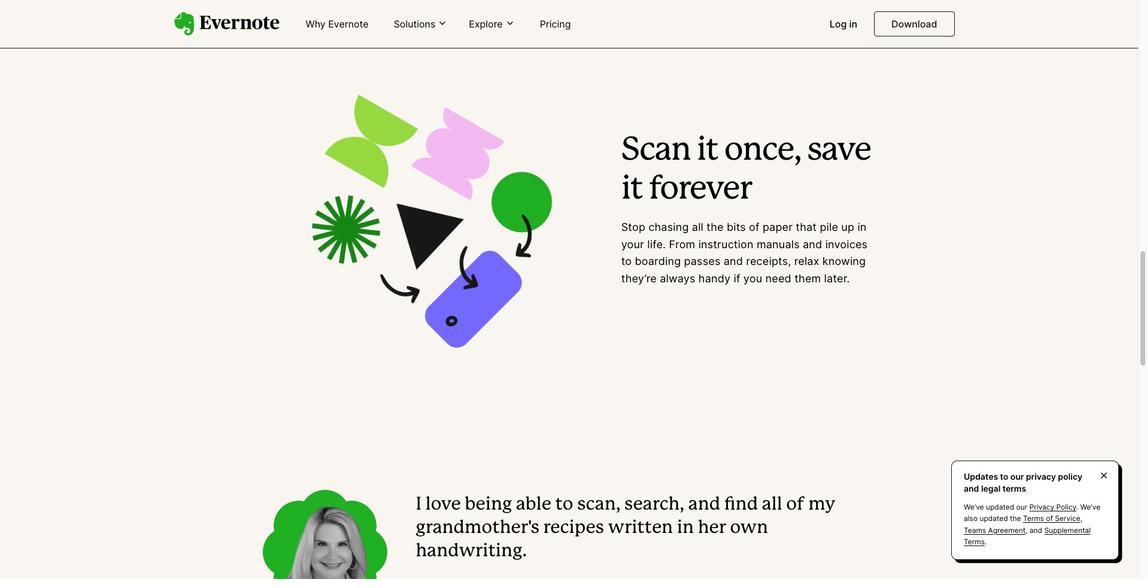 Task type: locate. For each thing, give the bounding box(es) containing it.
0 vertical spatial terms
[[1023, 515, 1044, 524]]

and up her
[[688, 497, 720, 514]]

1 horizontal spatial all
[[762, 497, 782, 514]]

1 vertical spatial in
[[858, 221, 867, 233]]

in right 'log'
[[849, 18, 858, 30]]

of left my
[[786, 497, 805, 514]]

all inside stop chasing all the bits of paper that pile up in your life. from instruction manuals and invoices to boarding passes and receipts, relax knowing they're always handy if you need them later.
[[692, 221, 704, 233]]

0 vertical spatial ,
[[1081, 515, 1083, 524]]

bits
[[727, 221, 746, 233]]

and up the relax
[[803, 238, 822, 251]]

that
[[796, 221, 817, 233]]

why evernote
[[306, 18, 369, 30]]

. inside . we've also updated the
[[1077, 503, 1079, 512]]

and
[[803, 238, 822, 251], [724, 255, 743, 268], [964, 484, 979, 494], [688, 497, 720, 514], [1030, 526, 1043, 535]]

0 vertical spatial in
[[849, 18, 858, 30]]

0 horizontal spatial all
[[692, 221, 704, 233]]

to inside the updates to our privacy policy and legal terms
[[1000, 472, 1009, 482]]

policy
[[1057, 503, 1077, 512]]

and inside "terms of service , teams agreement , and"
[[1030, 526, 1043, 535]]

0 vertical spatial it
[[697, 136, 718, 166]]

0 horizontal spatial it
[[621, 175, 643, 205]]

0 vertical spatial the
[[707, 221, 724, 233]]

need
[[766, 273, 792, 285]]

relax
[[794, 255, 820, 268]]

all up from
[[692, 221, 704, 233]]

0 vertical spatial our
[[1011, 472, 1024, 482]]

0 horizontal spatial ,
[[1026, 526, 1028, 535]]

2 vertical spatial of
[[1046, 515, 1053, 524]]

manuals
[[757, 238, 800, 251]]

up
[[842, 221, 855, 233]]

updated
[[986, 503, 1015, 512], [980, 515, 1008, 524]]

terms down teams
[[964, 538, 985, 547]]

1 horizontal spatial .
[[1077, 503, 1079, 512]]

1 horizontal spatial terms
[[1023, 515, 1044, 524]]

forever
[[649, 175, 752, 205]]

1 horizontal spatial to
[[621, 255, 632, 268]]

also
[[964, 515, 978, 524]]

the
[[707, 221, 724, 233], [1010, 515, 1021, 524]]

and inside the updates to our privacy policy and legal terms
[[964, 484, 979, 494]]

updated inside . we've also updated the
[[980, 515, 1008, 524]]

, down . we've also updated the
[[1026, 526, 1028, 535]]

0 horizontal spatial we've
[[964, 503, 984, 512]]

1 vertical spatial of
[[786, 497, 805, 514]]

teams agreement link
[[964, 526, 1026, 535]]

pile
[[820, 221, 838, 233]]

in inside the log in link
[[849, 18, 858, 30]]

to down your in the right of the page
[[621, 255, 632, 268]]

it
[[697, 136, 718, 166], [621, 175, 643, 205]]

our inside the updates to our privacy policy and legal terms
[[1011, 472, 1024, 482]]

i love being able to scan, search, and find all of my grandmother's recipes written in her own handwriting.
[[416, 497, 836, 561]]

my
[[809, 497, 836, 514]]

1 vertical spatial terms
[[964, 538, 985, 547]]

1 vertical spatial the
[[1010, 515, 1021, 524]]

our up 'terms'
[[1011, 472, 1024, 482]]

updates
[[964, 472, 998, 482]]

. down the teams agreement link
[[985, 538, 987, 547]]

. up the service
[[1077, 503, 1079, 512]]

in
[[849, 18, 858, 30], [858, 221, 867, 233], [677, 521, 694, 537]]

in left her
[[677, 521, 694, 537]]

0 vertical spatial of
[[749, 221, 760, 233]]

it up 'stop'
[[621, 175, 643, 205]]

to up recipes
[[555, 497, 573, 514]]

1 we've from the left
[[964, 503, 984, 512]]

0 vertical spatial .
[[1077, 503, 1079, 512]]

2 vertical spatial in
[[677, 521, 694, 537]]

updated up the teams agreement link
[[980, 515, 1008, 524]]

terms
[[1023, 515, 1044, 524], [964, 538, 985, 547]]

our
[[1011, 472, 1024, 482], [1017, 503, 1028, 512]]

0 vertical spatial updated
[[986, 503, 1015, 512]]

0 vertical spatial to
[[621, 255, 632, 268]]

in right up
[[858, 221, 867, 233]]

and down updates in the right of the page
[[964, 484, 979, 494]]

in inside i love being able to scan, search, and find all of my grandmother's recipes written in her own handwriting.
[[677, 521, 694, 537]]

grandmother's
[[416, 521, 540, 537]]

to up 'terms'
[[1000, 472, 1009, 482]]

2 horizontal spatial of
[[1046, 515, 1053, 524]]

the inside . we've also updated the
[[1010, 515, 1021, 524]]

0 horizontal spatial the
[[707, 221, 724, 233]]

it up forever at the right top
[[697, 136, 718, 166]]

0 horizontal spatial .
[[985, 538, 987, 547]]

stop chasing all the bits of paper that pile up in your life. from instruction manuals and invoices to boarding passes and receipts, relax knowing they're always handy if you need them later.
[[621, 221, 868, 285]]

1 vertical spatial all
[[762, 497, 782, 514]]

log in
[[830, 18, 858, 30]]

0 horizontal spatial terms
[[964, 538, 985, 547]]

updates to our privacy policy and legal terms
[[964, 472, 1083, 494]]

evernote logo image
[[174, 12, 279, 36]]

in inside stop chasing all the bits of paper that pile up in your life. from instruction manuals and invoices to boarding passes and receipts, relax knowing they're always handy if you need them later.
[[858, 221, 867, 233]]

and up if
[[724, 255, 743, 268]]

once,
[[724, 136, 801, 166]]

1 vertical spatial .
[[985, 538, 987, 547]]

all right the find
[[762, 497, 782, 514]]

2 vertical spatial to
[[555, 497, 573, 514]]

our for privacy
[[1017, 503, 1028, 512]]

of
[[749, 221, 760, 233], [786, 497, 805, 514], [1046, 515, 1053, 524]]

to inside i love being able to scan, search, and find all of my grandmother's recipes written in her own handwriting.
[[555, 497, 573, 514]]

1 vertical spatial our
[[1017, 503, 1028, 512]]

find
[[724, 497, 758, 514]]

0 horizontal spatial of
[[749, 221, 760, 233]]

later.
[[824, 273, 850, 285]]

solutions
[[394, 18, 436, 30]]

all
[[692, 221, 704, 233], [762, 497, 782, 514]]

supplemental terms
[[964, 526, 1091, 547]]

solutions button
[[390, 17, 451, 31]]

to inside stop chasing all the bits of paper that pile up in your life. from instruction manuals and invoices to boarding passes and receipts, relax knowing they're always handy if you need them later.
[[621, 255, 632, 268]]

terms down privacy on the right bottom
[[1023, 515, 1044, 524]]

1 horizontal spatial we've
[[1081, 503, 1101, 512]]

terms
[[1003, 484, 1026, 494]]

.
[[1077, 503, 1079, 512], [985, 538, 987, 547]]

terms of service , teams agreement , and
[[964, 515, 1083, 535]]

i
[[416, 497, 422, 514]]

we've inside . we've also updated the
[[1081, 503, 1101, 512]]

. for .
[[985, 538, 987, 547]]

life.
[[647, 238, 666, 251]]

2 horizontal spatial to
[[1000, 472, 1009, 482]]

and down . we've also updated the
[[1030, 526, 1043, 535]]

pricing
[[540, 18, 571, 30]]

instruction
[[699, 238, 754, 251]]

0 vertical spatial all
[[692, 221, 704, 233]]

you
[[744, 273, 762, 285]]

we've up "also"
[[964, 503, 984, 512]]

evernote
[[328, 18, 369, 30]]

we've right policy
[[1081, 503, 1101, 512]]

why
[[306, 18, 326, 30]]

, up supplemental
[[1081, 515, 1083, 524]]

of inside i love being able to scan, search, and find all of my grandmother's recipes written in her own handwriting.
[[786, 497, 805, 514]]

1 horizontal spatial the
[[1010, 515, 1021, 524]]

our up "terms of service , teams agreement , and"
[[1017, 503, 1028, 512]]

2 we've from the left
[[1081, 503, 1101, 512]]

if
[[734, 273, 741, 285]]

the down we've updated our privacy policy
[[1010, 515, 1021, 524]]

1 horizontal spatial of
[[786, 497, 805, 514]]

your
[[621, 238, 644, 251]]

of right bits
[[749, 221, 760, 233]]

the up instruction on the top right of the page
[[707, 221, 724, 233]]

1 vertical spatial to
[[1000, 472, 1009, 482]]

privacy policy link
[[1030, 503, 1077, 512]]

to
[[621, 255, 632, 268], [1000, 472, 1009, 482], [555, 497, 573, 514]]

scan illustration image
[[263, 73, 600, 371]]

,
[[1081, 515, 1083, 524], [1026, 526, 1028, 535]]

and inside i love being able to scan, search, and find all of my grandmother's recipes written in her own handwriting.
[[688, 497, 720, 514]]

we've
[[964, 503, 984, 512], [1081, 503, 1101, 512]]

all inside i love being able to scan, search, and find all of my grandmother's recipes written in her own handwriting.
[[762, 497, 782, 514]]

1 horizontal spatial it
[[697, 136, 718, 166]]

updated down legal
[[986, 503, 1015, 512]]

log
[[830, 18, 847, 30]]

0 horizontal spatial to
[[555, 497, 573, 514]]

1 vertical spatial updated
[[980, 515, 1008, 524]]

love
[[426, 497, 461, 514]]

of down "privacy policy" link
[[1046, 515, 1053, 524]]



Task type: vqa. For each thing, say whether or not it's contained in the screenshot.
'the' in Keep important emails from getting lost in your inbox Save emails alongside related project info in Evernote to help connect the dots Send notes to others via email without leaving Outlook
no



Task type: describe. For each thing, give the bounding box(es) containing it.
sara experts image
[[263, 490, 387, 580]]

handwriting.
[[416, 544, 527, 561]]

agreement
[[988, 526, 1026, 535]]

teams
[[964, 526, 986, 535]]

. for . we've also updated the
[[1077, 503, 1079, 512]]

the inside stop chasing all the bits of paper that pile up in your life. from instruction manuals and invoices to boarding passes and receipts, relax knowing they're always handy if you need them later.
[[707, 221, 724, 233]]

privacy
[[1030, 503, 1055, 512]]

search,
[[625, 497, 685, 514]]

we've updated our privacy policy
[[964, 503, 1077, 512]]

explore button
[[465, 17, 518, 31]]

supplemental terms link
[[964, 526, 1091, 547]]

of inside "terms of service , teams agreement , and"
[[1046, 515, 1053, 524]]

scan it once, save it forever
[[621, 136, 871, 205]]

chasing
[[649, 221, 689, 233]]

passes
[[684, 255, 721, 268]]

written
[[608, 521, 673, 537]]

receipts,
[[746, 255, 791, 268]]

why evernote link
[[299, 13, 376, 36]]

them
[[795, 273, 821, 285]]

boarding
[[635, 255, 681, 268]]

paper
[[763, 221, 793, 233]]

save
[[807, 136, 871, 166]]

our for privacy
[[1011, 472, 1024, 482]]

1 horizontal spatial ,
[[1081, 515, 1083, 524]]

download link
[[874, 11, 955, 37]]

stop
[[621, 221, 646, 233]]

invoices
[[826, 238, 868, 251]]

privacy
[[1026, 472, 1056, 482]]

terms of service link
[[1023, 515, 1081, 524]]

terms inside "terms of service , teams agreement , and"
[[1023, 515, 1044, 524]]

legal
[[981, 484, 1001, 494]]

recipes
[[543, 521, 604, 537]]

log in link
[[823, 13, 865, 36]]

scan
[[621, 136, 691, 166]]

download
[[892, 18, 937, 30]]

handy
[[699, 273, 731, 285]]

1 vertical spatial ,
[[1026, 526, 1028, 535]]

service
[[1055, 515, 1081, 524]]

terms inside supplemental terms
[[964, 538, 985, 547]]

pricing link
[[533, 13, 578, 36]]

able
[[516, 497, 551, 514]]

being
[[465, 497, 512, 514]]

1 vertical spatial it
[[621, 175, 643, 205]]

of inside stop chasing all the bits of paper that pile up in your life. from instruction manuals and invoices to boarding passes and receipts, relax knowing they're always handy if you need them later.
[[749, 221, 760, 233]]

. we've also updated the
[[964, 503, 1101, 524]]

scan,
[[577, 497, 621, 514]]

always
[[660, 273, 696, 285]]

supplemental
[[1045, 526, 1091, 535]]

own
[[730, 521, 768, 537]]

policy
[[1058, 472, 1083, 482]]

knowing
[[823, 255, 866, 268]]

they're
[[621, 273, 657, 285]]

explore
[[469, 18, 503, 30]]

her
[[698, 521, 726, 537]]

from
[[669, 238, 695, 251]]



